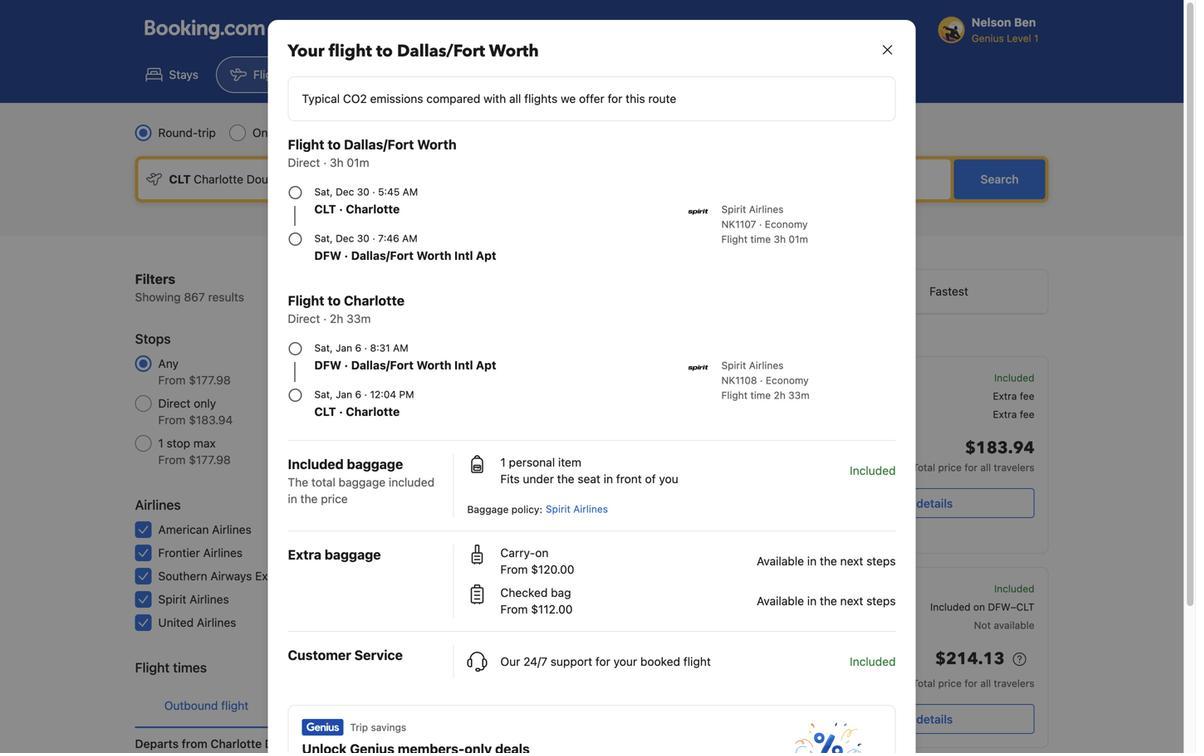 Task type: describe. For each thing, give the bounding box(es) containing it.
baggage for extra
[[325, 547, 381, 563]]

price inside included baggage the total baggage included in the price
[[321, 492, 348, 506]]

airlines up frontier
[[135, 497, 181, 513]]

flights
[[525, 92, 558, 106]]

nk1107
[[722, 219, 757, 230]]

taxis
[[741, 68, 768, 81]]

worth inside sat, jan 6 · 8:31 am dfw · dallas/fort worth intl apt
[[417, 359, 452, 372]]

hotel
[[387, 68, 416, 81]]

view details button for extra fee
[[805, 489, 1035, 519]]

0 vertical spatial to
[[376, 40, 393, 63]]

2 fee from the top
[[1020, 409, 1035, 421]]

steps for $120.00
[[867, 555, 896, 568]]

view details for extra fee
[[887, 497, 953, 511]]

return
[[316, 699, 352, 713]]

stop
[[167, 437, 190, 450]]

search button
[[954, 160, 1046, 199]]

1 horizontal spatial american airlines
[[468, 706, 550, 718]]

flight for flight times
[[135, 660, 170, 676]]

1 for 1 personal item fits under the seat in front of you
[[501, 456, 506, 470]]

stays link
[[132, 57, 213, 93]]

from
[[182, 738, 208, 751]]

trip
[[198, 126, 216, 140]]

included on dfw–clt
[[931, 602, 1035, 613]]

from for carry-on
[[501, 563, 528, 577]]

airlines right united
[[197, 616, 236, 630]]

clt for sat, jan 6 · 12:04 pm clt · charlotte
[[315, 405, 336, 419]]

2h 33m
[[627, 480, 663, 491]]

12:04
[[370, 389, 397, 401]]

sat, for sat, dec 30 · 7:46 am dfw · dallas/fort worth intl apt
[[315, 233, 333, 244]]

your flight to dallas/fort worth dialog
[[248, 0, 936, 754]]

extra inside 'your flight to dallas/fort worth' dialog
[[288, 547, 322, 563]]

emissions
[[370, 92, 423, 106]]

the inside 1 personal item fits under the seat in front of you
[[557, 472, 575, 486]]

$183.94 total price for all travelers
[[913, 437, 1035, 474]]

car
[[471, 68, 490, 81]]

included inside included baggage the total baggage included in the price
[[288, 457, 344, 472]]

booked
[[641, 655, 681, 669]]

checked bag
[[825, 620, 887, 632]]

804
[[399, 437, 421, 450]]

only
[[194, 397, 216, 411]]

8:31 am dfw . jan 6
[[515, 480, 572, 511]]

1 stop max from $177.98
[[158, 437, 231, 467]]

spirit airlines image for flight to dallas/fort worth
[[689, 202, 708, 222]]

2 extra fee from the top
[[993, 409, 1035, 421]]

times
[[173, 660, 207, 676]]

867 inside filters showing 867 results
[[184, 290, 205, 304]]

flight to dallas/fort worth direct · 3h 01m
[[288, 137, 457, 170]]

$214.13 region
[[805, 647, 1035, 676]]

economy for dallas/fort
[[765, 219, 808, 230]]

the
[[288, 476, 308, 489]]

baggage for included
[[347, 457, 403, 472]]

worth inside sat, dec 30 · 7:46 am dfw · dallas/fort worth intl apt
[[417, 249, 452, 263]]

our 24/7 support for your booked flight
[[501, 655, 711, 669]]

your
[[614, 655, 638, 669]]

spirit airlines down baggage
[[468, 527, 531, 539]]

view for not available
[[887, 713, 914, 727]]

trip
[[350, 722, 368, 734]]

departs
[[135, 738, 179, 751]]

30 inside the sat, dec 30 · 5:45 am clt · charlotte
[[357, 186, 370, 198]]

from inside any from $177.98
[[158, 374, 186, 387]]

$177.98 inside 1 stop max from $177.98
[[189, 453, 231, 467]]

price inside $183.94 total price for all travelers
[[939, 462, 962, 474]]

checked for checked bag from $112.00
[[501, 586, 548, 600]]

dec inside the sat, dec 30 · 5:45 am clt · charlotte
[[336, 186, 354, 198]]

airlines up our in the left bottom of the page
[[496, 631, 531, 642]]

spirit airlines up our in the left bottom of the page
[[468, 631, 531, 642]]

you
[[659, 472, 679, 486]]

savings
[[371, 722, 407, 734]]

clt inside the 5:45 am clt . dec 30
[[515, 603, 533, 615]]

checked bag from $112.00
[[501, 586, 573, 617]]

7:46 inside "7:46 am dec 30"
[[724, 584, 754, 600]]

1 vertical spatial item
[[869, 583, 889, 595]]

personal
[[825, 583, 866, 595]]

with
[[484, 92, 506, 106]]

2h inside the flight to charlotte direct · 2h 33m
[[330, 312, 344, 326]]

one-
[[253, 126, 280, 140]]

· inside the flight to charlotte direct · 2h 33m
[[323, 312, 327, 326]]

spirit inside baggage policy: spirit airlines
[[546, 504, 571, 515]]

time for flight to charlotte
[[751, 390, 771, 401]]

8:31 inside sat, jan 6 · 8:31 am dfw · dallas/fort worth intl apt
[[370, 342, 390, 354]]

apt for sat, jan 6 · 8:31 am dfw · dallas/fort worth intl apt
[[476, 359, 497, 372]]

$183.94 inside direct only from $183.94
[[189, 413, 233, 427]]

attractions
[[587, 68, 646, 81]]

carry- for carry-on from $120.00
[[501, 546, 535, 560]]

spirit inside spirit airlines nk1107 · economy flight time 3h 01m
[[722, 204, 747, 215]]

6:35 pm
[[515, 659, 569, 675]]

customer service
[[288, 648, 403, 664]]

sat, dec 30 · 7:46 am dfw · dallas/fort worth intl apt
[[315, 233, 497, 263]]

dallas/fort inside flight to dallas/fort worth direct · 3h 01m
[[344, 137, 414, 152]]

1 vertical spatial bag
[[870, 602, 888, 613]]

compared
[[427, 92, 481, 106]]

search
[[981, 172, 1019, 186]]

to for dallas/fort
[[328, 137, 341, 152]]

5:45 inside the 5:45 am clt . dec 30
[[515, 584, 545, 600]]

dfw inside 8:31 am dfw . jan 6
[[515, 499, 537, 511]]

baggage
[[467, 504, 509, 516]]

we
[[561, 92, 576, 106]]

douglas
[[265, 738, 310, 751]]

33m inside the flight to charlotte direct · 2h 33m
[[347, 312, 371, 326]]

southern
[[158, 570, 207, 583]]

0 vertical spatial american airlines
[[158, 523, 252, 537]]

$112.00
[[531, 603, 573, 617]]

airlines up frontier airlines
[[212, 523, 252, 537]]

flight + hotel link
[[307, 57, 430, 93]]

next for from $112.00
[[841, 595, 864, 608]]

1 vertical spatial extra
[[993, 409, 1017, 421]]

of
[[645, 472, 656, 486]]

30 inside sat, dec 30 · 7:46 am dfw · dallas/fort worth intl apt
[[357, 233, 370, 244]]

view details button for not available
[[805, 705, 1035, 735]]

29m
[[641, 659, 662, 671]]

flight for flight to charlotte direct · 2h 33m
[[288, 293, 325, 309]]

outbound flight button
[[135, 685, 278, 728]]

sat, jan 6 · 12:04 pm clt · charlotte
[[315, 389, 414, 419]]

tab list containing outbound flight
[[135, 685, 421, 730]]

jan inside 8:31 am dfw . jan 6
[[546, 499, 563, 511]]

airlines inside spirit airlines nk1107 · economy flight time 3h 01m
[[749, 204, 784, 215]]

flights link
[[216, 57, 303, 93]]

not
[[974, 620, 991, 632]]

am inside "7:46 am dec 30"
[[757, 584, 778, 600]]

01m inside flight to dallas/fort worth direct · 3h 01m
[[347, 156, 369, 170]]

your
[[288, 40, 325, 63]]

121
[[403, 397, 421, 411]]

spirit airlines nk1108 · economy flight time 2h 33m
[[722, 360, 810, 401]]

. for 5:45
[[536, 600, 539, 612]]

airlines inside spirit airlines nk1108 · economy flight time 2h 33m
[[749, 360, 784, 371]]

united
[[158, 616, 194, 630]]

departs from charlotte douglas international
[[135, 738, 382, 754]]

intl for sat, dec 30 · 7:46 am dfw · dallas/fort worth intl apt
[[455, 249, 473, 263]]

charlotte inside departs from charlotte douglas international
[[211, 738, 262, 751]]

charlotte inside the flight to charlotte direct · 2h 33m
[[344, 293, 405, 309]]

stops
[[135, 331, 171, 347]]

on for from
[[535, 546, 549, 560]]

dallas/fort inside sat, jan 6 · 8:31 am dfw · dallas/fort worth intl apt
[[351, 359, 414, 372]]

0 vertical spatial economy
[[402, 126, 451, 140]]

return flight button
[[278, 685, 421, 728]]

way
[[280, 126, 301, 140]]

am inside the sat, dec 30 · 5:45 am clt · charlotte
[[403, 186, 418, 198]]

typical
[[302, 92, 340, 106]]

filters showing 867 results
[[135, 271, 244, 304]]

carry- for carry-on bag
[[825, 602, 856, 613]]

am inside sat, jan 6 · 8:31 am dfw · dallas/fort worth intl apt
[[393, 342, 409, 354]]

dfw–clt
[[988, 602, 1035, 613]]

dec inside the 5:45 am clt . dec 30
[[542, 603, 560, 615]]

1 horizontal spatial american
[[468, 706, 513, 718]]

sat, for sat, dec 30 · 5:45 am clt · charlotte
[[315, 186, 333, 198]]

co2
[[343, 92, 367, 106]]

dfw for sat, dec 30 · 7:46 am dfw · dallas/fort worth intl apt
[[315, 249, 342, 263]]

carry-on from $120.00
[[501, 546, 575, 577]]

0 horizontal spatial american
[[158, 523, 209, 537]]

all inside 'your flight to dallas/fort worth' dialog
[[509, 92, 521, 106]]

0 vertical spatial extra
[[993, 391, 1017, 402]]

6:35
[[515, 659, 545, 675]]

airlines up united airlines
[[190, 593, 229, 607]]

rentals
[[493, 68, 532, 81]]

available for from $112.00
[[757, 595, 805, 608]]

showing
[[135, 290, 181, 304]]

30 inside "7:46 am dec 30"
[[765, 603, 778, 615]]

spirit inside spirit airlines nk1108 · economy flight time 2h 33m
[[722, 360, 747, 371]]

multi-
[[337, 126, 369, 140]]

checked for checked bag
[[825, 620, 867, 632]]

southern airways express
[[158, 570, 298, 583]]

car rentals
[[471, 68, 532, 81]]

6 for charlotte
[[355, 389, 362, 401]]

spirit airlines up united airlines
[[158, 593, 229, 607]]

outbound flight
[[164, 699, 249, 713]]

direct inside flight to dallas/fort worth direct · 3h 01m
[[288, 156, 320, 170]]

typical co2 emissions compared with all flights we offer for this route
[[302, 92, 677, 106]]

1 fee from the top
[[1020, 391, 1035, 402]]

2h 29m
[[627, 659, 662, 671]]

spirit airlines nk1107 · economy flight time 3h 01m
[[722, 204, 809, 245]]

2 vertical spatial price
[[939, 678, 962, 690]]

5:45 inside the sat, dec 30 · 5:45 am clt · charlotte
[[378, 186, 400, 198]]

on for bag
[[856, 602, 868, 613]]

2 vertical spatial 33m
[[641, 480, 663, 491]]

city
[[369, 126, 389, 140]]

1 horizontal spatial pm
[[548, 659, 569, 675]]

dallas/fort inside sat, dec 30 · 7:46 am dfw · dallas/fort worth intl apt
[[351, 249, 414, 263]]

airlines up fits
[[496, 451, 531, 463]]

1 horizontal spatial 867
[[400, 357, 421, 371]]

2h inside spirit airlines nk1108 · economy flight time 2h 33m
[[774, 390, 786, 401]]

flight for your flight to dallas/fort worth
[[329, 40, 372, 63]]

flight inside spirit airlines nk1107 · economy flight time 3h 01m
[[722, 234, 748, 245]]



Task type: locate. For each thing, give the bounding box(es) containing it.
dallas/fort down the sat, dec 30 · 5:45 am clt · charlotte on the left
[[351, 249, 414, 263]]

7:46 am dec 30
[[724, 584, 778, 615]]

1 vertical spatial carry-
[[825, 602, 856, 613]]

1 vertical spatial dfw
[[315, 359, 342, 372]]

american
[[158, 523, 209, 537], [468, 706, 513, 718]]

american up frontier
[[158, 523, 209, 537]]

in inside included baggage the total baggage included in the price
[[288, 492, 297, 506]]

1 horizontal spatial 5:45
[[515, 584, 545, 600]]

0 vertical spatial spirit airlines image
[[689, 202, 708, 222]]

extra fee
[[993, 391, 1035, 402], [993, 409, 1035, 421]]

dfw for sat, jan 6 · 8:31 am dfw · dallas/fort worth intl apt
[[315, 359, 342, 372]]

1 vertical spatial clt
[[315, 405, 336, 419]]

item inside 1 personal item fits under the seat in front of you
[[558, 456, 582, 470]]

2 next from the top
[[841, 595, 864, 608]]

0 vertical spatial carry-
[[501, 546, 535, 560]]

from inside direct only from $183.94
[[158, 413, 186, 427]]

· inside spirit airlines nk1108 · economy flight time 2h 33m
[[760, 375, 763, 386]]

available
[[757, 555, 805, 568], [757, 595, 805, 608]]

1 horizontal spatial 33m
[[641, 480, 663, 491]]

2 vertical spatial dfw
[[515, 499, 537, 511]]

1 view details button from the top
[[805, 489, 1035, 519]]

am
[[403, 186, 418, 198], [402, 233, 418, 244], [393, 342, 409, 354], [546, 480, 568, 496], [548, 584, 570, 600], [757, 584, 778, 600]]

1 extra fee from the top
[[993, 391, 1035, 402]]

1 intl from the top
[[455, 249, 473, 263]]

flight for flight + hotel
[[344, 68, 374, 81]]

time for flight to dallas/fort worth
[[751, 234, 771, 245]]

2 vertical spatial 6
[[565, 499, 572, 511]]

2 view details button from the top
[[805, 705, 1035, 735]]

1 spirit airlines image from the top
[[689, 202, 708, 222]]

flight
[[344, 68, 374, 81], [288, 137, 325, 152], [722, 234, 748, 245], [288, 293, 325, 309], [722, 390, 748, 401], [135, 660, 170, 676]]

total inside $183.94 total price for all travelers
[[913, 462, 936, 474]]

1 sat, from the top
[[315, 186, 333, 198]]

apt inside sat, jan 6 · 8:31 am dfw · dallas/fort worth intl apt
[[476, 359, 497, 372]]

sat, for sat, jan 6 · 12:04 pm clt · charlotte
[[315, 389, 333, 401]]

33m inside spirit airlines nk1108 · economy flight time 2h 33m
[[789, 390, 810, 401]]

the up personal
[[820, 555, 838, 568]]

8:31 up the "policy:"
[[515, 480, 543, 496]]

charlotte inside the sat, dec 30 · 5:45 am clt · charlotte
[[346, 202, 400, 216]]

1 vertical spatial view details
[[887, 713, 953, 727]]

intl
[[455, 249, 473, 263], [455, 359, 473, 372]]

1 $177.98 from the top
[[189, 374, 231, 387]]

to for charlotte
[[328, 293, 341, 309]]

from up stop
[[158, 413, 186, 427]]

0 vertical spatial checked
[[501, 586, 548, 600]]

clt inside the sat, dec 30 · 5:45 am clt · charlotte
[[315, 202, 336, 216]]

spirit airlines link
[[546, 504, 608, 515]]

on inside carry-on from $120.00
[[535, 546, 549, 560]]

bag down the carry-on bag
[[869, 620, 887, 632]]

from inside carry-on from $120.00
[[501, 563, 528, 577]]

1 vertical spatial apt
[[476, 359, 497, 372]]

1 horizontal spatial item
[[869, 583, 889, 595]]

1 vertical spatial american
[[468, 706, 513, 718]]

30 inside the 5:45 am clt . dec 30
[[563, 603, 575, 615]]

01m
[[347, 156, 369, 170], [789, 234, 809, 245]]

0 horizontal spatial carry-
[[501, 546, 535, 560]]

1 vertical spatial jan
[[336, 389, 352, 401]]

checked up $112.00
[[501, 586, 548, 600]]

flight down nk1107
[[722, 234, 748, 245]]

airport
[[701, 68, 738, 81]]

filters
[[135, 271, 175, 287]]

stays
[[169, 68, 199, 81]]

2 vertical spatial baggage
[[325, 547, 381, 563]]

not available
[[974, 620, 1035, 632]]

dallas/fort up car
[[397, 40, 485, 63]]

8:31 inside 8:31 am dfw . jan 6
[[515, 480, 543, 496]]

3 sat, from the top
[[315, 342, 333, 354]]

0 vertical spatial next
[[841, 555, 864, 568]]

. down under
[[540, 496, 543, 508]]

2 total from the top
[[913, 678, 936, 690]]

1 vertical spatial 01m
[[789, 234, 809, 245]]

frontier
[[158, 546, 200, 560]]

2 vertical spatial jan
[[546, 499, 563, 511]]

0 horizontal spatial checked
[[501, 586, 548, 600]]

am up baggage policy: spirit airlines
[[546, 480, 568, 496]]

genius image
[[302, 720, 344, 736], [302, 720, 344, 736], [789, 723, 862, 754]]

1 view from the top
[[887, 497, 914, 511]]

next up checked bag
[[841, 595, 864, 608]]

2 $177.98 from the top
[[189, 453, 231, 467]]

on
[[535, 546, 549, 560], [856, 602, 868, 613], [974, 602, 986, 613]]

flight for outbound flight
[[221, 699, 249, 713]]

on up $120.00
[[535, 546, 549, 560]]

1 vertical spatial available
[[757, 595, 805, 608]]

time down nk1107
[[751, 234, 771, 245]]

pm right 12:04
[[399, 389, 414, 401]]

1 horizontal spatial on
[[856, 602, 868, 613]]

checked inside 'checked bag from $112.00'
[[501, 586, 548, 600]]

time inside spirit airlines nk1107 · economy flight time 3h 01m
[[751, 234, 771, 245]]

jan right the "policy:"
[[546, 499, 563, 511]]

dfw up the flight to charlotte direct · 2h 33m
[[315, 249, 342, 263]]

max
[[194, 437, 216, 450]]

1 vertical spatial extra fee
[[993, 409, 1035, 421]]

2 vertical spatial extra
[[288, 547, 322, 563]]

our
[[501, 655, 521, 669]]

from down any
[[158, 374, 186, 387]]

flight inside spirit airlines nk1108 · economy flight time 2h 33m
[[722, 390, 748, 401]]

one-way
[[253, 126, 301, 140]]

1 vertical spatial 3h
[[774, 234, 786, 245]]

0 horizontal spatial 7:46
[[378, 233, 400, 244]]

spirit
[[722, 204, 747, 215], [722, 360, 747, 371], [468, 451, 493, 463], [546, 504, 571, 515], [468, 527, 493, 539], [158, 593, 186, 607], [468, 631, 493, 642]]

0 vertical spatial baggage
[[347, 457, 403, 472]]

am inside sat, dec 30 · 7:46 am dfw · dallas/fort worth intl apt
[[402, 233, 418, 244]]

jan for dallas/fort
[[336, 342, 352, 354]]

sat, for sat, jan 6 · 8:31 am dfw · dallas/fort worth intl apt
[[315, 342, 333, 354]]

american airlines up frontier airlines
[[158, 523, 252, 537]]

0 vertical spatial 5:45
[[378, 186, 400, 198]]

1 vertical spatial available in the next steps
[[757, 595, 896, 608]]

on for dfw–clt
[[974, 602, 986, 613]]

0 horizontal spatial 01m
[[347, 156, 369, 170]]

dfw down under
[[515, 499, 537, 511]]

steps up personal item
[[867, 555, 896, 568]]

0 vertical spatial extra fee
[[993, 391, 1035, 402]]

3h
[[330, 156, 344, 170], [774, 234, 786, 245]]

on up 'not'
[[974, 602, 986, 613]]

8:31 up 12:04
[[370, 342, 390, 354]]

results
[[208, 290, 244, 304]]

0 vertical spatial 01m
[[347, 156, 369, 170]]

1 inside 1 personal item fits under the seat in front of you
[[501, 456, 506, 470]]

spirit airlines image left nk1108
[[689, 358, 708, 378]]

clt down $120.00
[[515, 603, 533, 615]]

1 vertical spatial travelers
[[994, 678, 1035, 690]]

jan inside sat, jan 6 · 8:31 am dfw · dallas/fort worth intl apt
[[336, 342, 352, 354]]

intl for sat, jan 6 · 8:31 am dfw · dallas/fort worth intl apt
[[455, 359, 473, 372]]

from inside 1 stop max from $177.98
[[158, 453, 186, 467]]

intl inside sat, jan 6 · 8:31 am dfw · dallas/fort worth intl apt
[[455, 359, 473, 372]]

any from $177.98
[[158, 357, 231, 387]]

dec inside sat, dec 30 · 7:46 am dfw · dallas/fort worth intl apt
[[336, 233, 354, 244]]

frontier airlines
[[158, 546, 243, 560]]

5:45 down flight to dallas/fort worth direct · 3h 01m at the top left of the page
[[378, 186, 400, 198]]

view details button down $183.94 total price for all travelers
[[805, 489, 1035, 519]]

view details button down $214.13 region
[[805, 705, 1035, 735]]

0 horizontal spatial 1
[[158, 437, 164, 450]]

jan for charlotte
[[336, 389, 352, 401]]

. inside the 5:45 am clt . dec 30
[[536, 600, 539, 612]]

6 inside sat, jan 6 · 12:04 pm clt · charlotte
[[355, 389, 362, 401]]

from down stop
[[158, 453, 186, 467]]

6 inside 8:31 am dfw . jan 6
[[565, 499, 572, 511]]

1 vertical spatial pm
[[548, 659, 569, 675]]

2 available in the next steps from the top
[[757, 595, 896, 608]]

flight for flight to dallas/fort worth direct · 3h 01m
[[288, 137, 325, 152]]

0 vertical spatial 6
[[355, 342, 362, 354]]

sat, inside the sat, dec 30 · 5:45 am clt · charlotte
[[315, 186, 333, 198]]

the down the
[[301, 492, 318, 506]]

worth inside flight to dallas/fort worth direct · 3h 01m
[[417, 137, 457, 152]]

1 vertical spatial 8:31
[[515, 480, 543, 496]]

included
[[995, 372, 1035, 384], [288, 457, 344, 472], [850, 464, 896, 478], [995, 583, 1035, 595], [931, 602, 971, 613], [850, 655, 896, 669]]

0 vertical spatial time
[[751, 234, 771, 245]]

1 vertical spatial 33m
[[789, 390, 810, 401]]

economy right nk1108
[[766, 375, 809, 386]]

.
[[540, 496, 543, 508], [536, 600, 539, 612]]

flight inside the flight to charlotte direct · 2h 33m
[[288, 293, 325, 309]]

1 vertical spatial baggage
[[339, 476, 386, 489]]

united airlines
[[158, 616, 236, 630]]

airport taxis link
[[664, 57, 783, 93]]

item up seat
[[558, 456, 582, 470]]

dec inside "7:46 am dec 30"
[[744, 603, 763, 615]]

total
[[312, 476, 336, 489]]

1 available from the top
[[757, 555, 805, 568]]

1 horizontal spatial checked
[[825, 620, 867, 632]]

867 left results
[[184, 290, 205, 304]]

fits
[[501, 472, 520, 486]]

available in the next steps up personal
[[757, 555, 896, 568]]

1 horizontal spatial $183.94
[[966, 437, 1035, 460]]

1 horizontal spatial 1
[[501, 456, 506, 470]]

airlines down 6:35
[[515, 706, 550, 718]]

bag for checked bag
[[869, 620, 887, 632]]

trip savings
[[350, 722, 407, 734]]

clt
[[315, 202, 336, 216], [315, 405, 336, 419], [515, 603, 533, 615]]

2 vertical spatial economy
[[766, 375, 809, 386]]

. inside 8:31 am dfw . jan 6
[[540, 496, 543, 508]]

from inside 'checked bag from $112.00'
[[501, 603, 528, 617]]

2 details from the top
[[917, 713, 953, 727]]

sat, down the flight to charlotte direct · 2h 33m
[[315, 342, 333, 354]]

travelers inside $183.94 total price for all travelers
[[994, 462, 1035, 474]]

2 view from the top
[[887, 713, 914, 727]]

867 up 121
[[400, 357, 421, 371]]

view details down $214.13 region
[[887, 713, 953, 727]]

time inside spirit airlines nk1108 · economy flight time 2h 33m
[[751, 390, 771, 401]]

7:46 inside sat, dec 30 · 7:46 am dfw · dallas/fort worth intl apt
[[378, 233, 400, 244]]

view details for not available
[[887, 713, 953, 727]]

6 inside sat, jan 6 · 8:31 am dfw · dallas/fort worth intl apt
[[355, 342, 362, 354]]

airways
[[211, 570, 252, 583]]

$177.98 up only
[[189, 374, 231, 387]]

0 vertical spatial direct
[[288, 156, 320, 170]]

0 horizontal spatial 8:31
[[370, 342, 390, 354]]

economy inside spirit airlines nk1107 · economy flight time 3h 01m
[[765, 219, 808, 230]]

in
[[604, 472, 613, 486], [288, 492, 297, 506], [808, 555, 817, 568], [808, 595, 817, 608]]

0 vertical spatial american
[[158, 523, 209, 537]]

economy inside spirit airlines nk1108 · economy flight time 2h 33m
[[766, 375, 809, 386]]

am inside 8:31 am dfw . jan 6
[[546, 480, 568, 496]]

1 left stop
[[158, 437, 164, 450]]

1 vertical spatial 7:46
[[724, 584, 754, 600]]

867
[[184, 290, 205, 304], [400, 357, 421, 371]]

the
[[557, 472, 575, 486], [301, 492, 318, 506], [820, 555, 838, 568], [820, 595, 838, 608]]

5:45
[[378, 186, 400, 198], [515, 584, 545, 600]]

clt down flight to dallas/fort worth direct · 3h 01m at the top left of the page
[[315, 202, 336, 216]]

from
[[158, 374, 186, 387], [158, 413, 186, 427], [158, 453, 186, 467], [501, 563, 528, 577], [501, 603, 528, 617]]

2 vertical spatial all
[[981, 678, 991, 690]]

1 vertical spatial .
[[536, 600, 539, 612]]

0 vertical spatial $177.98
[[189, 374, 231, 387]]

details down total price for all travelers on the bottom right
[[917, 713, 953, 727]]

flight left times
[[135, 660, 170, 676]]

dfw inside sat, dec 30 · 7:46 am dfw · dallas/fort worth intl apt
[[315, 249, 342, 263]]

fastest button
[[851, 270, 1048, 313]]

flight right booked
[[684, 655, 711, 669]]

charlotte inside sat, jan 6 · 12:04 pm clt · charlotte
[[346, 405, 400, 419]]

available in the next steps for $112.00
[[757, 595, 896, 608]]

airlines up southern airways express
[[203, 546, 243, 560]]

clt for sat, dec 30 · 5:45 am clt · charlotte
[[315, 202, 336, 216]]

0 vertical spatial dfw
[[315, 249, 342, 263]]

view
[[887, 497, 914, 511], [887, 713, 914, 727]]

steps for $112.00
[[867, 595, 896, 608]]

5:45 up $112.00
[[515, 584, 545, 600]]

airlines inside baggage policy: spirit airlines
[[574, 504, 608, 515]]

1 for 1 stop max from $177.98
[[158, 437, 164, 450]]

2 time from the top
[[751, 390, 771, 401]]

direct inside the flight to charlotte direct · 2h 33m
[[288, 312, 320, 326]]

1 available in the next steps from the top
[[757, 555, 896, 568]]

2 view details from the top
[[887, 713, 953, 727]]

flights
[[253, 68, 289, 81]]

0 vertical spatial 1
[[158, 437, 164, 450]]

round-trip
[[158, 126, 216, 140]]

bag up $112.00
[[551, 586, 571, 600]]

1
[[158, 437, 164, 450], [501, 456, 506, 470]]

airlines down seat
[[574, 504, 608, 515]]

the inside included baggage the total baggage included in the price
[[301, 492, 318, 506]]

1 vertical spatial 867
[[400, 357, 421, 371]]

1 horizontal spatial carry-
[[825, 602, 856, 613]]

airlines up nk1107
[[749, 204, 784, 215]]

1 vertical spatial $177.98
[[189, 453, 231, 467]]

economy for charlotte
[[766, 375, 809, 386]]

1 personal item fits under the seat in front of you
[[501, 456, 679, 486]]

flight inside flight to dallas/fort worth direct · 3h 01m
[[288, 137, 325, 152]]

charlotte down sat, dec 30 · 7:46 am dfw · dallas/fort worth intl apt
[[344, 293, 405, 309]]

0 horizontal spatial item
[[558, 456, 582, 470]]

booking.com logo image
[[145, 20, 265, 39], [145, 20, 265, 39]]

car rentals link
[[433, 57, 547, 93]]

spirit airlines image
[[689, 202, 708, 222], [689, 358, 708, 378]]

· inside spirit airlines nk1107 · economy flight time 3h 01m
[[759, 219, 762, 230]]

0 vertical spatial pm
[[399, 389, 414, 401]]

fastest
[[930, 285, 969, 298]]

available in the next steps for $120.00
[[757, 555, 896, 568]]

charlotte
[[346, 202, 400, 216], [344, 293, 405, 309], [346, 405, 400, 419], [211, 738, 262, 751]]

0 vertical spatial details
[[917, 497, 953, 511]]

am inside the 5:45 am clt . dec 30
[[548, 584, 570, 600]]

am up 12:04
[[393, 342, 409, 354]]

0 horizontal spatial 5:45
[[378, 186, 400, 198]]

1 vertical spatial 6
[[355, 389, 362, 401]]

1 up fits
[[501, 456, 506, 470]]

1 steps from the top
[[867, 555, 896, 568]]

sat, jan 6 · 8:31 am dfw · dallas/fort worth intl apt
[[315, 342, 497, 372]]

airlines
[[749, 204, 784, 215], [749, 360, 784, 371], [496, 451, 531, 463], [135, 497, 181, 513], [574, 504, 608, 515], [212, 523, 252, 537], [496, 527, 531, 539], [203, 546, 243, 560], [190, 593, 229, 607], [197, 616, 236, 630], [496, 631, 531, 642], [515, 706, 550, 718]]

time down nk1108
[[751, 390, 771, 401]]

round-
[[158, 126, 198, 140]]

flight to charlotte direct · 2h 33m
[[288, 293, 405, 326]]

available left personal
[[757, 595, 805, 608]]

travelers
[[994, 462, 1035, 474], [994, 678, 1035, 690]]

$177.98 down max
[[189, 453, 231, 467]]

. down $120.00
[[536, 600, 539, 612]]

sat, dec 30 · 5:45 am clt · charlotte
[[315, 186, 418, 216]]

bag
[[551, 586, 571, 600], [870, 602, 888, 613], [869, 620, 887, 632]]

details for not available
[[917, 713, 953, 727]]

available in the next steps
[[757, 555, 896, 568], [757, 595, 896, 608]]

0 vertical spatial view
[[887, 497, 914, 511]]

charlotte down 12:04
[[346, 405, 400, 419]]

sat, down flight to dallas/fort worth direct · 3h 01m at the top left of the page
[[315, 186, 333, 198]]

0 vertical spatial available in the next steps
[[757, 555, 896, 568]]

jan down the flight to charlotte direct · 2h 33m
[[336, 342, 352, 354]]

policy:
[[512, 504, 543, 516]]

2 apt from the top
[[476, 359, 497, 372]]

view for extra fee
[[887, 497, 914, 511]]

apt inside sat, dec 30 · 7:46 am dfw · dallas/fort worth intl apt
[[476, 249, 497, 263]]

spirit airlines image left nk1107
[[689, 202, 708, 222]]

under
[[523, 472, 554, 486]]

economy right nk1107
[[765, 219, 808, 230]]

dallas/fort down emissions
[[344, 137, 414, 152]]

1 vertical spatial view details button
[[805, 705, 1035, 735]]

carry- up $120.00
[[501, 546, 535, 560]]

clt inside sat, jan 6 · 12:04 pm clt · charlotte
[[315, 405, 336, 419]]

available for from $120.00
[[757, 555, 805, 568]]

0 vertical spatial 7:46
[[378, 233, 400, 244]]

next for from $120.00
[[841, 555, 864, 568]]

flight up the flight + hotel
[[329, 40, 372, 63]]

dfw inside sat, jan 6 · 8:31 am dfw · dallas/fort worth intl apt
[[315, 359, 342, 372]]

spirit airlines image for flight to charlotte
[[689, 358, 708, 378]]

available up "7:46 am dec 30"
[[757, 555, 805, 568]]

2 steps from the top
[[867, 595, 896, 608]]

flight left +
[[344, 68, 374, 81]]

intl inside sat, dec 30 · 7:46 am dfw · dallas/fort worth intl apt
[[455, 249, 473, 263]]

dallas/fort
[[397, 40, 485, 63], [344, 137, 414, 152], [351, 249, 414, 263], [351, 359, 414, 372]]

0 horizontal spatial on
[[535, 546, 549, 560]]

on down personal item
[[856, 602, 868, 613]]

express
[[255, 570, 298, 583]]

0 vertical spatial 3h
[[330, 156, 344, 170]]

sat,
[[315, 186, 333, 198], [315, 233, 333, 244], [315, 342, 333, 354], [315, 389, 333, 401]]

dallas/fort up 12:04
[[351, 359, 414, 372]]

direct inside direct only from $183.94
[[158, 397, 191, 411]]

. for 8:31
[[540, 496, 543, 508]]

1 travelers from the top
[[994, 462, 1035, 474]]

0 vertical spatial all
[[509, 92, 521, 106]]

am up $112.00
[[548, 584, 570, 600]]

1 horizontal spatial .
[[540, 496, 543, 508]]

price
[[939, 462, 962, 474], [321, 492, 348, 506], [939, 678, 962, 690]]

flight inside button
[[221, 699, 249, 713]]

all inside $183.94 total price for all travelers
[[981, 462, 991, 474]]

am down flight to dallas/fort worth direct · 3h 01m at the top left of the page
[[403, 186, 418, 198]]

$183.94 inside $183.94 total price for all travelers
[[966, 437, 1035, 460]]

sat, inside sat, jan 6 · 12:04 pm clt · charlotte
[[315, 389, 333, 401]]

1 view details from the top
[[887, 497, 953, 511]]

dec
[[336, 186, 354, 198], [336, 233, 354, 244], [542, 603, 560, 615], [744, 603, 763, 615]]

from for checked bag
[[501, 603, 528, 617]]

am down the sat, dec 30 · 5:45 am clt · charlotte on the left
[[402, 233, 418, 244]]

baggage right 'total'
[[339, 476, 386, 489]]

for inside $183.94 total price for all travelers
[[965, 462, 978, 474]]

sat, down the sat, dec 30 · 5:45 am clt · charlotte on the left
[[315, 233, 333, 244]]

apt for sat, dec 30 · 7:46 am dfw · dallas/fort worth intl apt
[[476, 249, 497, 263]]

carry- inside carry-on from $120.00
[[501, 546, 535, 560]]

0 vertical spatial travelers
[[994, 462, 1035, 474]]

to inside flight to dallas/fort worth direct · 3h 01m
[[328, 137, 341, 152]]

2 intl from the top
[[455, 359, 473, 372]]

1 vertical spatial checked
[[825, 620, 867, 632]]

sat, inside sat, jan 6 · 8:31 am dfw · dallas/fort worth intl apt
[[315, 342, 333, 354]]

0 horizontal spatial pm
[[399, 389, 414, 401]]

extra
[[993, 391, 1017, 402], [993, 409, 1017, 421], [288, 547, 322, 563]]

nk1108
[[722, 375, 758, 386]]

1 total from the top
[[913, 462, 936, 474]]

1 vertical spatial next
[[841, 595, 864, 608]]

details down $183.94 total price for all travelers
[[917, 497, 953, 511]]

flight right "outbound"
[[221, 699, 249, 713]]

1 vertical spatial view
[[887, 713, 914, 727]]

baggage down included baggage the total baggage included in the price
[[325, 547, 381, 563]]

pm inside sat, jan 6 · 12:04 pm clt · charlotte
[[399, 389, 414, 401]]

1 time from the top
[[751, 234, 771, 245]]

2 vertical spatial clt
[[515, 603, 533, 615]]

from left $120.00
[[501, 563, 528, 577]]

service
[[355, 648, 403, 664]]

airlines down the "policy:"
[[496, 527, 531, 539]]

sat, inside sat, dec 30 · 7:46 am dfw · dallas/fort worth intl apt
[[315, 233, 333, 244]]

steps up checked bag
[[867, 595, 896, 608]]

flight inside button
[[355, 699, 383, 713]]

flight down nk1108
[[722, 390, 748, 401]]

2 horizontal spatial 33m
[[789, 390, 810, 401]]

flight + hotel
[[344, 68, 416, 81]]

1 vertical spatial steps
[[867, 595, 896, 608]]

4 sat, from the top
[[315, 389, 333, 401]]

3h inside flight to dallas/fort worth direct · 3h 01m
[[330, 156, 344, 170]]

details
[[917, 497, 953, 511], [917, 713, 953, 727]]

economy
[[402, 126, 451, 140], [765, 219, 808, 230], [766, 375, 809, 386]]

the up checked bag
[[820, 595, 838, 608]]

0 vertical spatial $183.94
[[189, 413, 233, 427]]

personal item
[[825, 583, 889, 595]]

1 horizontal spatial 8:31
[[515, 480, 543, 496]]

tab list
[[135, 685, 421, 730]]

2 available from the top
[[757, 595, 805, 608]]

seat
[[578, 472, 601, 486]]

2 sat, from the top
[[315, 233, 333, 244]]

0 horizontal spatial 33m
[[347, 312, 371, 326]]

next up personal item
[[841, 555, 864, 568]]

airlines up nk1108
[[749, 360, 784, 371]]

charlotte right from
[[211, 738, 262, 751]]

flight times
[[135, 660, 207, 676]]

01m inside spirit airlines nk1107 · economy flight time 3h 01m
[[789, 234, 809, 245]]

baggage down 804
[[347, 457, 403, 472]]

in inside 1 personal item fits under the seat in front of you
[[604, 472, 613, 486]]

2 travelers from the top
[[994, 678, 1035, 690]]

flight right results
[[288, 293, 325, 309]]

3h inside spirit airlines nk1107 · economy flight time 3h 01m
[[774, 234, 786, 245]]

$177.98
[[189, 374, 231, 387], [189, 453, 231, 467]]

view details button
[[805, 489, 1035, 519], [805, 705, 1035, 735]]

route
[[649, 92, 677, 106]]

from left $112.00
[[501, 603, 528, 617]]

24/7
[[524, 655, 548, 669]]

item up the carry-on bag
[[869, 583, 889, 595]]

details for extra fee
[[917, 497, 953, 511]]

available in the next steps up checked bag
[[757, 595, 896, 608]]

0 vertical spatial price
[[939, 462, 962, 474]]

0 vertical spatial total
[[913, 462, 936, 474]]

2 spirit airlines image from the top
[[689, 358, 708, 378]]

1 vertical spatial spirit airlines image
[[689, 358, 708, 378]]

1 horizontal spatial 3h
[[774, 234, 786, 245]]

1 next from the top
[[841, 555, 864, 568]]

0 vertical spatial 8:31
[[370, 342, 390, 354]]

from for direct only
[[158, 413, 186, 427]]

· inside flight to dallas/fort worth direct · 3h 01m
[[323, 156, 327, 170]]

1 vertical spatial direct
[[288, 312, 320, 326]]

$177.98 inside any from $177.98
[[189, 374, 231, 387]]

flight up trip savings
[[355, 699, 383, 713]]

+
[[377, 68, 384, 81]]

0 vertical spatial apt
[[476, 249, 497, 263]]

6 for dallas/fort
[[355, 342, 362, 354]]

flight for return flight
[[355, 699, 383, 713]]

0 horizontal spatial american airlines
[[158, 523, 252, 537]]

1 vertical spatial fee
[[1020, 409, 1035, 421]]

multi-city
[[337, 126, 389, 140]]

1 details from the top
[[917, 497, 953, 511]]

american down our in the left bottom of the page
[[468, 706, 513, 718]]

1 horizontal spatial 7:46
[[724, 584, 754, 600]]

spirit airlines up fits
[[468, 451, 531, 463]]

jan left 12:04
[[336, 389, 352, 401]]

0 horizontal spatial .
[[536, 600, 539, 612]]

1 apt from the top
[[476, 249, 497, 263]]

1 vertical spatial 1
[[501, 456, 506, 470]]

bag for checked bag from $112.00
[[551, 586, 571, 600]]



Task type: vqa. For each thing, say whether or not it's contained in the screenshot.
Sat inside the Sat 30 Dec · 15:09 Ewr · Newark Liberty International Apt
no



